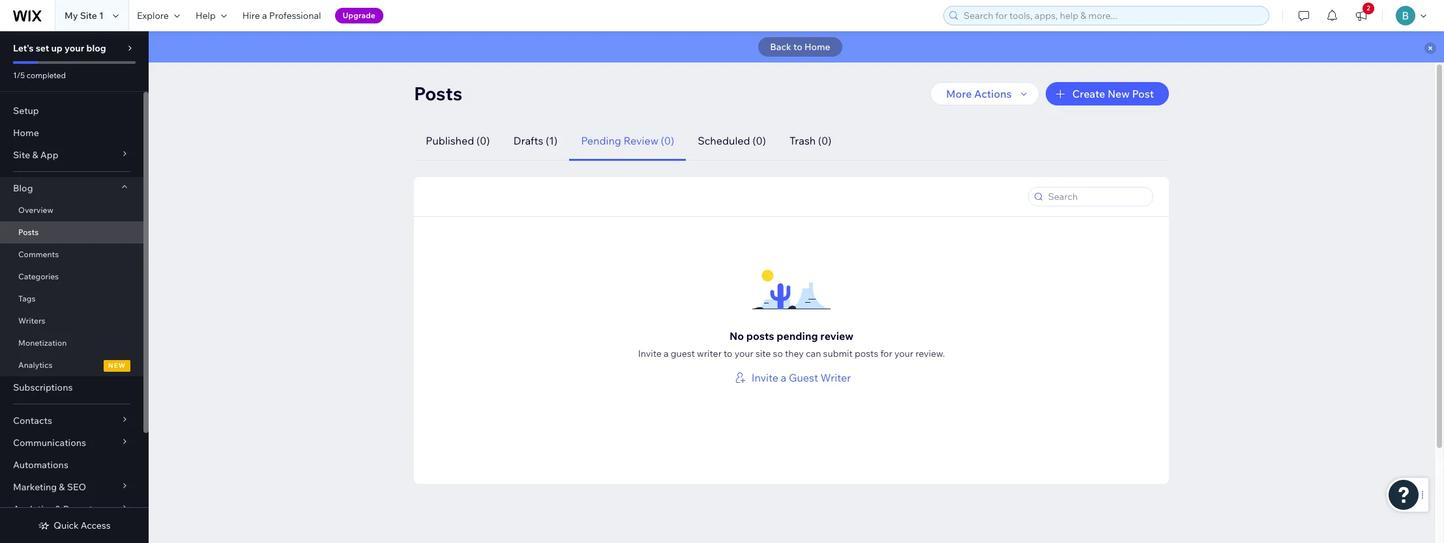 Task type: locate. For each thing, give the bounding box(es) containing it.
hire a professional
[[242, 10, 321, 22]]

1 horizontal spatial to
[[794, 41, 803, 53]]

& inside dropdown button
[[32, 149, 38, 161]]

a inside no posts pending review invite a guest writer to your site so they can submit posts for your review.
[[664, 348, 669, 360]]

contacts
[[13, 415, 52, 427]]

your right up
[[65, 42, 84, 54]]

1 horizontal spatial a
[[664, 348, 669, 360]]

sidebar element
[[0, 31, 149, 544]]

1 vertical spatial analytics
[[13, 504, 53, 516]]

categories link
[[0, 266, 143, 288]]

1 vertical spatial posts
[[18, 228, 39, 237]]

& for analytics
[[55, 504, 61, 516]]

analytics for analytics & reports
[[13, 504, 53, 516]]

0 vertical spatial site
[[80, 10, 97, 22]]

1 vertical spatial &
[[59, 482, 65, 494]]

to
[[794, 41, 803, 53], [724, 348, 733, 360]]

Search field
[[1045, 188, 1149, 206]]

0 vertical spatial home
[[805, 41, 831, 53]]

writer
[[697, 348, 722, 360]]

1 vertical spatial site
[[13, 149, 30, 161]]

up
[[51, 42, 63, 54]]

1 vertical spatial home
[[13, 127, 39, 139]]

site left '1'
[[80, 10, 97, 22]]

subscriptions link
[[0, 377, 143, 399]]

upgrade button
[[335, 8, 383, 23]]

posts inside posts link
[[18, 228, 39, 237]]

4 (0) from the left
[[818, 134, 832, 147]]

quick access
[[54, 520, 111, 532]]

a left "guest"
[[664, 348, 669, 360]]

professional
[[269, 10, 321, 22]]

no posts pending review invite a guest writer to your site so they can submit posts for your review.
[[638, 330, 945, 360]]

more actions button
[[931, 82, 1039, 106]]

can
[[806, 348, 821, 360]]

posts up site
[[747, 330, 774, 343]]

(0) for trash (0)
[[818, 134, 832, 147]]

0 horizontal spatial a
[[262, 10, 267, 22]]

a inside button
[[781, 372, 787, 385]]

1 horizontal spatial home
[[805, 41, 831, 53]]

(0) right scheduled
[[753, 134, 766, 147]]

0 vertical spatial invite
[[638, 348, 662, 360]]

no
[[730, 330, 744, 343]]

pending
[[777, 330, 818, 343]]

1 (0) from the left
[[477, 134, 490, 147]]

drafts (1) button
[[502, 121, 569, 161]]

(0) inside "button"
[[753, 134, 766, 147]]

1 horizontal spatial invite
[[752, 372, 779, 385]]

overview link
[[0, 200, 143, 222]]

review
[[624, 134, 659, 147]]

analytics
[[18, 361, 52, 370], [13, 504, 53, 516]]

so
[[773, 348, 783, 360]]

1 horizontal spatial posts
[[855, 348, 879, 360]]

&
[[32, 149, 38, 161], [59, 482, 65, 494], [55, 504, 61, 516]]

1 vertical spatial posts
[[855, 348, 879, 360]]

2 vertical spatial &
[[55, 504, 61, 516]]

0 horizontal spatial home
[[13, 127, 39, 139]]

& inside "dropdown button"
[[55, 504, 61, 516]]

your right 'for'
[[895, 348, 914, 360]]

home
[[805, 41, 831, 53], [13, 127, 39, 139]]

1 horizontal spatial site
[[80, 10, 97, 22]]

0 vertical spatial analytics
[[18, 361, 52, 370]]

1 vertical spatial a
[[664, 348, 669, 360]]

tab list
[[414, 121, 1154, 161]]

help
[[196, 10, 216, 22]]

(0) right trash on the top of page
[[818, 134, 832, 147]]

back to home
[[770, 41, 831, 53]]

analytics down monetization
[[18, 361, 52, 370]]

your inside sidebar element
[[65, 42, 84, 54]]

home down 'setup'
[[13, 127, 39, 139]]

Search for tools, apps, help & more... field
[[960, 7, 1265, 25]]

& for site
[[32, 149, 38, 161]]

to right writer
[[724, 348, 733, 360]]

reports
[[63, 504, 97, 516]]

hire a professional link
[[235, 0, 329, 31]]

more actions
[[946, 87, 1012, 100]]

2
[[1367, 4, 1371, 12]]

site inside site & app dropdown button
[[13, 149, 30, 161]]

& for marketing
[[59, 482, 65, 494]]

posts down overview
[[18, 228, 39, 237]]

1 vertical spatial invite
[[752, 372, 779, 385]]

0 horizontal spatial invite
[[638, 348, 662, 360]]

& inside popup button
[[59, 482, 65, 494]]

invite a guest writer
[[752, 372, 851, 385]]

1/5
[[13, 70, 25, 80]]

0 horizontal spatial to
[[724, 348, 733, 360]]

let's set up your blog
[[13, 42, 106, 54]]

to right "back"
[[794, 41, 803, 53]]

posts
[[414, 82, 463, 105], [18, 228, 39, 237]]

submit
[[823, 348, 853, 360]]

2 horizontal spatial a
[[781, 372, 787, 385]]

a left guest
[[781, 372, 787, 385]]

home inside sidebar element
[[13, 127, 39, 139]]

quick
[[54, 520, 79, 532]]

invite inside no posts pending review invite a guest writer to your site so they can submit posts for your review.
[[638, 348, 662, 360]]

set
[[36, 42, 49, 54]]

marketing
[[13, 482, 57, 494]]

invite left "guest"
[[638, 348, 662, 360]]

site
[[756, 348, 771, 360]]

a for hire
[[262, 10, 267, 22]]

0 horizontal spatial posts
[[18, 228, 39, 237]]

invite down site
[[752, 372, 779, 385]]

0 horizontal spatial posts
[[747, 330, 774, 343]]

(0) right review
[[661, 134, 674, 147]]

2 vertical spatial a
[[781, 372, 787, 385]]

monetization
[[18, 338, 67, 348]]

(0) inside button
[[477, 134, 490, 147]]

new
[[108, 362, 126, 370]]

1 horizontal spatial your
[[735, 348, 754, 360]]

access
[[81, 520, 111, 532]]

home inside 'button'
[[805, 41, 831, 53]]

0 vertical spatial a
[[262, 10, 267, 22]]

1 vertical spatial to
[[724, 348, 733, 360]]

analytics inside analytics & reports "dropdown button"
[[13, 504, 53, 516]]

0 horizontal spatial site
[[13, 149, 30, 161]]

& left the seo
[[59, 482, 65, 494]]

blog button
[[0, 177, 143, 200]]

analytics down marketing
[[13, 504, 53, 516]]

site
[[80, 10, 97, 22], [13, 149, 30, 161]]

invite
[[638, 348, 662, 360], [752, 372, 779, 385]]

review.
[[916, 348, 945, 360]]

to inside no posts pending review invite a guest writer to your site so they can submit posts for your review.
[[724, 348, 733, 360]]

1 horizontal spatial posts
[[414, 82, 463, 105]]

0 vertical spatial &
[[32, 149, 38, 161]]

pending review (0)
[[581, 134, 674, 147]]

create new post
[[1073, 87, 1154, 100]]

writer
[[821, 372, 851, 385]]

0 vertical spatial posts
[[414, 82, 463, 105]]

home right "back"
[[805, 41, 831, 53]]

posts left 'for'
[[855, 348, 879, 360]]

(1)
[[546, 134, 558, 147]]

back to home button
[[759, 37, 842, 57]]

posts up the published
[[414, 82, 463, 105]]

site left app
[[13, 149, 30, 161]]

& left app
[[32, 149, 38, 161]]

marketing & seo button
[[0, 477, 143, 499]]

0 vertical spatial to
[[794, 41, 803, 53]]

a right the hire
[[262, 10, 267, 22]]

your down no
[[735, 348, 754, 360]]

0 horizontal spatial your
[[65, 42, 84, 54]]

1
[[99, 10, 104, 22]]

categories
[[18, 272, 59, 282]]

tab list containing published (0)
[[414, 121, 1154, 161]]

3 (0) from the left
[[753, 134, 766, 147]]

& up quick on the left bottom of the page
[[55, 504, 61, 516]]

writers link
[[0, 310, 143, 333]]

(0) right the published
[[477, 134, 490, 147]]

marketing & seo
[[13, 482, 86, 494]]



Task type: describe. For each thing, give the bounding box(es) containing it.
(0) for published (0)
[[477, 134, 490, 147]]

contacts button
[[0, 410, 143, 432]]

2 (0) from the left
[[661, 134, 674, 147]]

1/5 completed
[[13, 70, 66, 80]]

drafts
[[514, 134, 544, 147]]

2 button
[[1347, 0, 1376, 31]]

drafts (1)
[[514, 134, 558, 147]]

0 vertical spatial posts
[[747, 330, 774, 343]]

quick access button
[[38, 520, 111, 532]]

pending review (0) button
[[569, 121, 686, 161]]

guest
[[789, 372, 818, 385]]

comments
[[18, 250, 59, 260]]

scheduled
[[698, 134, 750, 147]]

help button
[[188, 0, 235, 31]]

my site 1
[[65, 10, 104, 22]]

scheduled (0) button
[[686, 121, 778, 161]]

monetization link
[[0, 333, 143, 355]]

overview
[[18, 205, 53, 215]]

trash (0)
[[790, 134, 832, 147]]

analytics & reports
[[13, 504, 97, 516]]

create
[[1073, 87, 1106, 100]]

pending
[[581, 134, 621, 147]]

review
[[821, 330, 854, 343]]

guest
[[671, 348, 695, 360]]

comments link
[[0, 244, 143, 266]]

posts link
[[0, 222, 143, 244]]

trash (0) button
[[778, 121, 844, 161]]

setup link
[[0, 100, 143, 122]]

explore
[[137, 10, 169, 22]]

hire
[[242, 10, 260, 22]]

post
[[1132, 87, 1154, 100]]

back to home alert
[[149, 31, 1444, 63]]

more
[[946, 87, 972, 100]]

blog
[[13, 183, 33, 194]]

communications button
[[0, 432, 143, 455]]

automations link
[[0, 455, 143, 477]]

app
[[40, 149, 58, 161]]

analytics & reports button
[[0, 499, 143, 521]]

site & app
[[13, 149, 58, 161]]

invite a guest writer button
[[732, 370, 851, 386]]

writers
[[18, 316, 45, 326]]

setup
[[13, 105, 39, 117]]

a for invite
[[781, 372, 787, 385]]

analytics for analytics
[[18, 361, 52, 370]]

2 horizontal spatial your
[[895, 348, 914, 360]]

seo
[[67, 482, 86, 494]]

they
[[785, 348, 804, 360]]

back
[[770, 41, 792, 53]]

my
[[65, 10, 78, 22]]

invite inside button
[[752, 372, 779, 385]]

blog
[[86, 42, 106, 54]]

actions
[[974, 87, 1012, 100]]

completed
[[27, 70, 66, 80]]

published
[[426, 134, 474, 147]]

subscriptions
[[13, 382, 73, 394]]

home link
[[0, 122, 143, 144]]

tags
[[18, 294, 36, 304]]

automations
[[13, 460, 68, 471]]

scheduled (0)
[[698, 134, 766, 147]]

site & app button
[[0, 144, 143, 166]]

communications
[[13, 438, 86, 449]]

create new post button
[[1046, 82, 1169, 106]]

published (0) button
[[414, 121, 502, 161]]

new
[[1108, 87, 1130, 100]]

(0) for scheduled (0)
[[753, 134, 766, 147]]

trash
[[790, 134, 816, 147]]

to inside 'button'
[[794, 41, 803, 53]]

for
[[881, 348, 893, 360]]

upgrade
[[343, 10, 375, 20]]

tags link
[[0, 288, 143, 310]]

published (0)
[[426, 134, 490, 147]]

let's
[[13, 42, 34, 54]]



Task type: vqa. For each thing, say whether or not it's contained in the screenshot.
Edit button corresponding to Christmas Store
no



